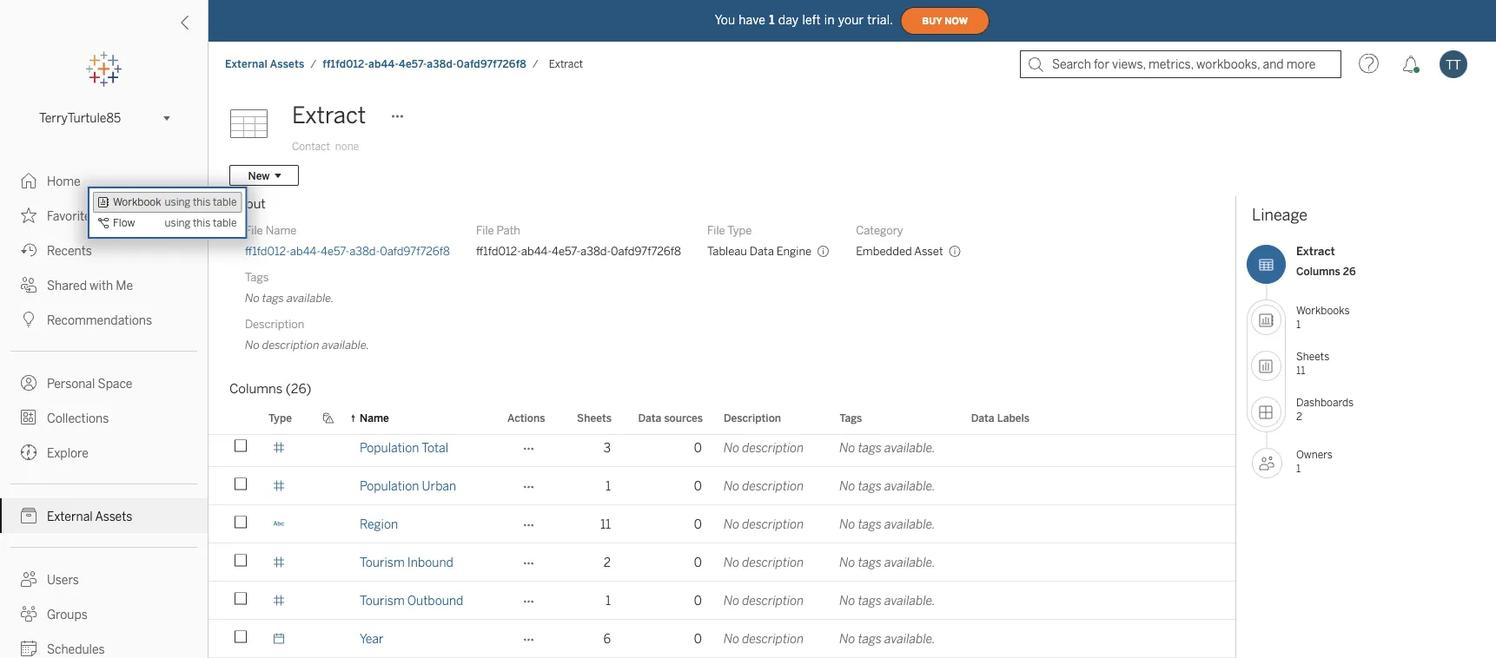 Task type: locate. For each thing, give the bounding box(es) containing it.
ff1fd012-ab44-4e57-a38d-0afd97f726f8 link
[[322, 57, 528, 71], [245, 243, 450, 259]]

menu
[[88, 187, 247, 239]]

about
[[229, 196, 266, 212]]

1 vertical spatial description
[[724, 412, 781, 425]]

integer image
[[273, 442, 285, 454], [273, 595, 285, 607]]

4e57- for file name ff1fd012-ab44-4e57-a38d-0afd97f726f8
[[321, 244, 349, 258]]

5 row from the top
[[209, 544, 1236, 584]]

ff1fd012- right string image
[[323, 58, 368, 70]]

3 no tags available. from the top
[[840, 518, 936, 532]]

grid
[[209, 0, 1236, 659]]

integer image up date icon
[[273, 595, 285, 607]]

1 horizontal spatial type
[[728, 223, 752, 237]]

4 no description from the top
[[724, 556, 804, 570]]

1 table from the top
[[213, 196, 237, 209]]

population urban link
[[360, 468, 456, 505]]

real image up string icon
[[273, 480, 285, 492]]

1 horizontal spatial assets
[[270, 58, 305, 70]]

me
[[116, 279, 133, 293]]

1 down owners
[[1297, 462, 1301, 475]]

no description for urban
[[724, 479, 804, 494]]

1 vertical spatial name
[[360, 412, 389, 425]]

sheets down workbooks 1
[[1297, 351, 1330, 363]]

type up tableau
[[728, 223, 752, 237]]

population up population urban link
[[360, 441, 419, 455]]

assets up "users" link
[[95, 510, 132, 524]]

this file type can contain multiple tables. image
[[817, 245, 830, 258]]

1 horizontal spatial extract
[[549, 58, 583, 70]]

description
[[245, 317, 304, 331], [724, 412, 781, 425]]

region link
[[360, 506, 398, 543]]

population for population total
[[360, 441, 419, 455]]

Search for views, metrics, workbooks, and more text field
[[1020, 50, 1342, 78]]

2 horizontal spatial data
[[971, 412, 995, 425]]

1 horizontal spatial /
[[533, 58, 539, 70]]

a38d- inside file name ff1fd012-ab44-4e57-a38d-0afd97f726f8
[[349, 244, 380, 258]]

2 inside dashboards 2
[[1297, 410, 1303, 423]]

assets inside main navigation. press the up and down arrow keys to access links. element
[[95, 510, 132, 524]]

ab44- inside file name ff1fd012-ab44-4e57-a38d-0afd97f726f8
[[290, 244, 321, 258]]

this inside menu item
[[193, 196, 211, 209]]

1 vertical spatial population
[[360, 479, 419, 494]]

1 horizontal spatial sheets
[[1297, 351, 1330, 363]]

2 horizontal spatial file
[[707, 223, 725, 237]]

space
[[98, 377, 132, 391]]

integer image for population total
[[273, 442, 285, 454]]

2 tourism from the top
[[360, 594, 405, 608]]

6 row from the top
[[209, 582, 1236, 622]]

available. for population total
[[885, 441, 936, 455]]

2 file from the left
[[476, 223, 494, 237]]

3
[[604, 441, 611, 455]]

0 horizontal spatial assets
[[95, 510, 132, 524]]

file
[[245, 223, 263, 237], [476, 223, 494, 237], [707, 223, 725, 237]]

ab44- inside file path ff1fd012-ab44-4e57-a38d-0afd97f726f8
[[521, 244, 552, 258]]

real image
[[273, 327, 285, 339], [273, 404, 285, 416]]

1 vertical spatial type
[[269, 412, 292, 425]]

data for data sources
[[638, 412, 662, 425]]

4 no tags available. from the top
[[840, 556, 936, 570]]

collections
[[47, 411, 109, 426]]

ab44-
[[368, 58, 399, 70], [290, 244, 321, 258], [521, 244, 552, 258]]

tourism down region
[[360, 556, 405, 570]]

1 left day
[[769, 13, 775, 27]]

0 vertical spatial real image
[[273, 327, 285, 339]]

1 horizontal spatial 2
[[1297, 410, 1303, 423]]

sheets image
[[1251, 351, 1282, 382]]

columns (26)
[[229, 382, 312, 397]]

trial.
[[868, 13, 894, 27]]

no tags available. for total
[[840, 441, 936, 455]]

labels
[[997, 412, 1030, 425]]

extract element
[[544, 58, 588, 70]]

groups link
[[0, 597, 208, 632]]

0 vertical spatial using
[[165, 196, 191, 209]]

0 horizontal spatial description
[[245, 317, 304, 331]]

integer image up tags no tags available.
[[273, 251, 285, 263]]

1 vertical spatial extract
[[292, 102, 366, 129]]

11 inside sheets 11
[[1297, 364, 1306, 377]]

string image
[[273, 60, 285, 72]]

table up using this table
[[213, 196, 237, 209]]

ff1fd012- up tags no tags available.
[[245, 244, 290, 258]]

1 vertical spatial tourism
[[360, 594, 405, 608]]

4e57- inside file name ff1fd012-ab44-4e57-a38d-0afd97f726f8
[[321, 244, 349, 258]]

available. for year
[[885, 632, 936, 647]]

2 row group from the top
[[209, 429, 1236, 659]]

1 up 6
[[606, 594, 611, 608]]

0 vertical spatial tourism
[[360, 556, 405, 570]]

file down about
[[245, 223, 263, 237]]

row group
[[209, 0, 1236, 429], [209, 429, 1236, 659]]

1 this from the top
[[193, 196, 211, 209]]

columns
[[1297, 265, 1341, 278], [229, 382, 283, 397]]

11
[[1297, 364, 1306, 377], [600, 518, 611, 532]]

population
[[360, 441, 419, 455], [360, 479, 419, 494]]

ff1fd012- down path
[[476, 244, 521, 258]]

name down about
[[266, 223, 297, 237]]

tags inside grid
[[840, 412, 862, 425]]

0 vertical spatial assets
[[270, 58, 305, 70]]

0
[[694, 441, 702, 455], [694, 479, 702, 494], [694, 518, 702, 532], [694, 556, 702, 570], [694, 594, 702, 608], [694, 632, 702, 647]]

no inside tags no tags available.
[[245, 291, 260, 305]]

0 horizontal spatial external
[[47, 510, 93, 524]]

0 horizontal spatial 4e57-
[[321, 244, 349, 258]]

description for region
[[742, 518, 804, 532]]

owners
[[1297, 449, 1333, 461]]

description
[[262, 338, 319, 352], [742, 441, 804, 455], [742, 479, 804, 494], [742, 518, 804, 532], [742, 556, 804, 570], [742, 594, 804, 608], [742, 632, 804, 647]]

11 right sheets image at the bottom right
[[1297, 364, 1306, 377]]

0 horizontal spatial tags
[[245, 270, 269, 284]]

description for tourism inbound
[[742, 556, 804, 570]]

1 file from the left
[[245, 223, 263, 237]]

0 for inbound
[[694, 556, 702, 570]]

0 horizontal spatial external assets link
[[0, 499, 208, 534]]

0 vertical spatial name
[[266, 223, 297, 237]]

columns inside extract columns 26
[[1297, 265, 1341, 278]]

file left path
[[476, 223, 494, 237]]

2 0 from the top
[[694, 479, 702, 494]]

/ right string image
[[311, 58, 317, 70]]

1 vertical spatial assets
[[95, 510, 132, 524]]

0 horizontal spatial data
[[638, 412, 662, 425]]

1 vertical spatial external assets link
[[0, 499, 208, 534]]

0 horizontal spatial 11
[[600, 518, 611, 532]]

you
[[715, 13, 735, 27]]

1 0 from the top
[[694, 441, 702, 455]]

0 horizontal spatial file
[[245, 223, 263, 237]]

sheets
[[1297, 351, 1330, 363], [577, 412, 612, 425]]

4 0 from the top
[[694, 556, 702, 570]]

0 vertical spatial 2
[[1297, 410, 1303, 423]]

0afd97f726f8
[[457, 58, 527, 70], [380, 244, 450, 258], [611, 244, 681, 258]]

2 horizontal spatial extract
[[1297, 245, 1336, 259]]

file inside file name ff1fd012-ab44-4e57-a38d-0afd97f726f8
[[245, 223, 263, 237]]

2 horizontal spatial a38d-
[[581, 244, 611, 258]]

2 horizontal spatial ab44-
[[521, 244, 552, 258]]

file for file name
[[245, 223, 263, 237]]

owners image
[[1252, 448, 1283, 479]]

ff1fd012- inside file path ff1fd012-ab44-4e57-a38d-0afd97f726f8
[[476, 244, 521, 258]]

available.
[[287, 291, 334, 305], [322, 338, 369, 352], [885, 441, 936, 455], [885, 479, 936, 494], [885, 518, 936, 532], [885, 556, 936, 570], [885, 594, 936, 608], [885, 632, 936, 647]]

2 row from the top
[[209, 429, 1236, 469]]

actions
[[508, 412, 545, 425]]

table
[[213, 196, 237, 209], [213, 217, 237, 229]]

0afd97f726f8 inside file name ff1fd012-ab44-4e57-a38d-0afd97f726f8
[[380, 244, 450, 258]]

2 horizontal spatial ff1fd012-
[[476, 244, 521, 258]]

0 horizontal spatial ff1fd012-
[[245, 244, 290, 258]]

1 horizontal spatial name
[[360, 412, 389, 425]]

assets
[[270, 58, 305, 70], [95, 510, 132, 524]]

1 horizontal spatial columns
[[1297, 265, 1341, 278]]

0 vertical spatial this
[[193, 196, 211, 209]]

2 real image from the top
[[273, 404, 285, 416]]

0 vertical spatial integer image
[[273, 212, 285, 225]]

0 vertical spatial sheets
[[1297, 351, 1330, 363]]

integer image down new popup button on the top left of page
[[273, 212, 285, 225]]

integer image down columns (26) at left
[[273, 442, 285, 454]]

0 horizontal spatial ab44-
[[290, 244, 321, 258]]

1 vertical spatial this
[[193, 217, 211, 229]]

real image down columns (26) at left
[[273, 404, 285, 416]]

file inside file path ff1fd012-ab44-4e57-a38d-0afd97f726f8
[[476, 223, 494, 237]]

1 vertical spatial real image
[[273, 404, 285, 416]]

extract inside extract columns 26
[[1297, 245, 1336, 259]]

file up tableau
[[707, 223, 725, 237]]

row
[[209, 0, 1236, 9], [209, 429, 1236, 469], [209, 468, 1236, 508], [209, 506, 1236, 546], [209, 544, 1236, 584], [209, 582, 1236, 622], [209, 620, 1236, 659]]

this up using this table
[[193, 196, 211, 209]]

no inside the description no description available.
[[245, 338, 260, 352]]

1
[[769, 13, 775, 27], [1297, 318, 1301, 331], [1297, 462, 1301, 475], [606, 479, 611, 494], [606, 594, 611, 608]]

1 using from the top
[[165, 196, 191, 209]]

category
[[856, 223, 904, 237]]

0 horizontal spatial a38d-
[[349, 244, 380, 258]]

1 vertical spatial columns
[[229, 382, 283, 397]]

0 vertical spatial tags
[[245, 270, 269, 284]]

buy now
[[922, 15, 968, 26]]

3 row from the top
[[209, 468, 1236, 508]]

7 row from the top
[[209, 620, 1236, 659]]

1 no tags available. from the top
[[840, 441, 936, 455]]

11 down 3
[[600, 518, 611, 532]]

0 vertical spatial integer image
[[273, 442, 285, 454]]

2 integer image from the top
[[273, 595, 285, 607]]

sources
[[664, 412, 703, 425]]

5 no tags available. from the top
[[840, 594, 936, 608]]

using up using this table
[[165, 196, 191, 209]]

data left "labels"
[[971, 412, 995, 425]]

external inside main navigation. press the up and down arrow keys to access links. element
[[47, 510, 93, 524]]

tags for population urban
[[858, 479, 882, 494]]

3 no description from the top
[[724, 518, 804, 532]]

recommendations link
[[0, 302, 208, 337]]

0 vertical spatial type
[[728, 223, 752, 237]]

/ left extract element at top
[[533, 58, 539, 70]]

a38d- for file path ff1fd012-ab44-4e57-a38d-0afd97f726f8
[[581, 244, 611, 258]]

2 no tags available. from the top
[[840, 479, 936, 494]]

1 horizontal spatial tags
[[840, 412, 862, 425]]

2 up 6
[[604, 556, 611, 570]]

external for external assets / ff1fd012-ab44-4e57-a38d-0afd97f726f8 /
[[225, 58, 268, 70]]

workbooks image
[[1251, 305, 1282, 335]]

no
[[245, 291, 260, 305], [245, 338, 260, 352], [724, 441, 740, 455], [840, 441, 856, 455], [724, 479, 740, 494], [840, 479, 856, 494], [724, 518, 740, 532], [840, 518, 856, 532], [724, 556, 740, 570], [840, 556, 856, 570], [724, 594, 740, 608], [840, 594, 856, 608], [724, 632, 740, 647], [840, 632, 856, 647]]

1 horizontal spatial description
[[724, 412, 781, 425]]

data left engine
[[750, 244, 774, 258]]

0 horizontal spatial extract
[[292, 102, 366, 129]]

menu item
[[93, 192, 242, 213]]

1 tourism from the top
[[360, 556, 405, 570]]

1 vertical spatial tags
[[840, 412, 862, 425]]

1 no description from the top
[[724, 441, 804, 455]]

users link
[[0, 562, 208, 597]]

1 vertical spatial integer image
[[273, 251, 285, 263]]

real image right new
[[273, 174, 285, 186]]

2
[[1297, 410, 1303, 423], [604, 556, 611, 570]]

4 real image from the top
[[273, 557, 285, 569]]

1 vertical spatial ff1fd012-ab44-4e57-a38d-0afd97f726f8 link
[[245, 243, 450, 259]]

sheets up 3
[[577, 412, 612, 425]]

this down workbook using this table
[[193, 217, 211, 229]]

urban
[[422, 479, 456, 494]]

buy
[[922, 15, 942, 26]]

in
[[825, 13, 835, 27]]

2 horizontal spatial 4e57-
[[552, 244, 581, 258]]

2 population from the top
[[360, 479, 419, 494]]

2 down dashboards
[[1297, 410, 1303, 423]]

6 no tags available. from the top
[[840, 632, 936, 647]]

integer image
[[273, 212, 285, 225], [273, 251, 285, 263]]

available. inside the description no description available.
[[322, 338, 369, 352]]

ff1fd012- inside file name ff1fd012-ab44-4e57-a38d-0afd97f726f8
[[245, 244, 290, 258]]

using
[[165, 196, 191, 209], [165, 217, 191, 229]]

assets up table image
[[270, 58, 305, 70]]

grid containing population total
[[209, 0, 1236, 659]]

4e57-
[[399, 58, 427, 70], [321, 244, 349, 258], [552, 244, 581, 258]]

external left string image
[[225, 58, 268, 70]]

available. for tourism outbound
[[885, 594, 936, 608]]

real image
[[273, 174, 285, 186], [273, 289, 285, 301], [273, 480, 285, 492], [273, 557, 285, 569]]

2 vertical spatial extract
[[1297, 245, 1336, 259]]

integer image for tourism outbound
[[273, 595, 285, 607]]

asset
[[914, 244, 943, 258]]

0 vertical spatial description
[[245, 317, 304, 331]]

1 vertical spatial external
[[47, 510, 93, 524]]

columns left (26)
[[229, 382, 283, 397]]

0afd97f726f8 inside file path ff1fd012-ab44-4e57-a38d-0afd97f726f8
[[611, 244, 681, 258]]

data for data labels
[[971, 412, 995, 425]]

description down tags no tags available.
[[245, 317, 304, 331]]

tags inside tags no tags available.
[[245, 270, 269, 284]]

real image down tags no tags available.
[[273, 327, 285, 339]]

description right sources
[[724, 412, 781, 425]]

description for description
[[724, 412, 781, 425]]

name up population total link
[[360, 412, 389, 425]]

using down workbook using this table
[[165, 217, 191, 229]]

data left sources
[[638, 412, 662, 425]]

tags no tags available.
[[245, 270, 334, 305]]

tourism up 'year' link
[[360, 594, 405, 608]]

description for population total
[[742, 441, 804, 455]]

real image down string icon
[[273, 557, 285, 569]]

type
[[728, 223, 752, 237], [269, 412, 292, 425]]

description for tourism outbound
[[742, 594, 804, 608]]

a38d- inside file path ff1fd012-ab44-4e57-a38d-0afd97f726f8
[[581, 244, 611, 258]]

type down columns (26) at left
[[269, 412, 292, 425]]

0 vertical spatial columns
[[1297, 265, 1341, 278]]

4e57- inside file path ff1fd012-ab44-4e57-a38d-0afd97f726f8
[[552, 244, 581, 258]]

0 horizontal spatial /
[[311, 58, 317, 70]]

0 horizontal spatial 2
[[604, 556, 611, 570]]

4 row from the top
[[209, 506, 1236, 546]]

2 horizontal spatial 0afd97f726f8
[[611, 244, 681, 258]]

0 vertical spatial table
[[213, 196, 237, 209]]

name inside file name ff1fd012-ab44-4e57-a38d-0afd97f726f8
[[266, 223, 297, 237]]

1 vertical spatial table
[[213, 217, 237, 229]]

a38d- for file name ff1fd012-ab44-4e57-a38d-0afd97f726f8
[[349, 244, 380, 258]]

0 horizontal spatial name
[[266, 223, 297, 237]]

2 using from the top
[[165, 217, 191, 229]]

1 integer image from the top
[[273, 442, 285, 454]]

schedules link
[[0, 632, 208, 659]]

description inside the description no description available.
[[245, 317, 304, 331]]

data
[[750, 244, 774, 258], [638, 412, 662, 425], [971, 412, 995, 425]]

0 vertical spatial ff1fd012-ab44-4e57-a38d-0afd97f726f8 link
[[322, 57, 528, 71]]

1 vertical spatial sheets
[[577, 412, 612, 425]]

tourism
[[360, 556, 405, 570], [360, 594, 405, 608]]

external assets link
[[224, 57, 305, 71], [0, 499, 208, 534]]

external assets link up "users" link
[[0, 499, 208, 534]]

real image up the description no description available.
[[273, 289, 285, 301]]

0 vertical spatial external assets link
[[224, 57, 305, 71]]

1 vertical spatial 2
[[604, 556, 611, 570]]

external assets link up table image
[[224, 57, 305, 71]]

0 vertical spatial 11
[[1297, 364, 1306, 377]]

ff1fd012-
[[323, 58, 368, 70], [245, 244, 290, 258], [476, 244, 521, 258]]

file for file path
[[476, 223, 494, 237]]

columns left 26
[[1297, 265, 1341, 278]]

sheets inside grid
[[577, 412, 612, 425]]

recommendations
[[47, 313, 152, 328]]

1 horizontal spatial 11
[[1297, 364, 1306, 377]]

workbook using this table
[[113, 196, 237, 209]]

0 for outbound
[[694, 594, 702, 608]]

table down about
[[213, 217, 237, 229]]

0 vertical spatial external
[[225, 58, 268, 70]]

0 vertical spatial population
[[360, 441, 419, 455]]

this
[[193, 196, 211, 209], [193, 217, 211, 229]]

1 vertical spatial integer image
[[273, 595, 285, 607]]

ff1fd012- for file path
[[476, 244, 521, 258]]

1 horizontal spatial external
[[225, 58, 268, 70]]

1 down workbooks
[[1297, 318, 1301, 331]]

0 horizontal spatial sheets
[[577, 412, 612, 425]]

no tags available. for inbound
[[840, 556, 936, 570]]

description inside grid
[[724, 412, 781, 425]]

data labels
[[971, 412, 1030, 425]]

population up region link at the bottom left
[[360, 479, 419, 494]]

5 0 from the top
[[694, 594, 702, 608]]

day
[[778, 13, 799, 27]]

this table or file is embedded in the published asset on the server, and you can't create a new workbook from it. files embedded in workbooks aren't shared with other tableau site users. image
[[949, 245, 962, 258]]

1 vertical spatial using
[[165, 217, 191, 229]]

1 horizontal spatial 0afd97f726f8
[[457, 58, 527, 70]]

1 horizontal spatial file
[[476, 223, 494, 237]]

1 real image from the top
[[273, 327, 285, 339]]

external down "explore"
[[47, 510, 93, 524]]

your
[[838, 13, 864, 27]]

0 horizontal spatial 0afd97f726f8
[[380, 244, 450, 258]]

1 population from the top
[[360, 441, 419, 455]]

5 no description from the top
[[724, 594, 804, 608]]

2 no description from the top
[[724, 479, 804, 494]]



Task type: vqa. For each thing, say whether or not it's contained in the screenshot.
the 'ff1fd012-' in the File Path ff1fd012-ab44-4e57-a38d-0afd97f726f8
yes



Task type: describe. For each thing, give the bounding box(es) containing it.
file type
[[707, 223, 752, 237]]

explore
[[47, 446, 89, 461]]

1 / from the left
[[311, 58, 317, 70]]

0afd97f726f8 for file path ff1fd012-ab44-4e57-a38d-0afd97f726f8
[[611, 244, 681, 258]]

population for population urban
[[360, 479, 419, 494]]

row containing tourism inbound
[[209, 544, 1236, 584]]

tableau
[[707, 244, 747, 258]]

using inside menu item
[[165, 196, 191, 209]]

1 inside owners 1
[[1297, 462, 1301, 475]]

collections link
[[0, 401, 208, 435]]

row containing year
[[209, 620, 1236, 659]]

description for population urban
[[742, 479, 804, 494]]

contact none
[[292, 140, 359, 153]]

owners 1
[[1297, 449, 1333, 475]]

tags inside tags no tags available.
[[262, 291, 284, 305]]

dashboards image
[[1251, 397, 1282, 428]]

flow
[[113, 217, 135, 229]]

ab44- for file name ff1fd012-ab44-4e57-a38d-0afd97f726f8
[[290, 244, 321, 258]]

external for external assets
[[47, 510, 93, 524]]

tourism inbound
[[360, 556, 454, 570]]

tags for tourism outbound
[[858, 594, 882, 608]]

recents link
[[0, 233, 208, 268]]

schedules
[[47, 643, 105, 657]]

3 real image from the top
[[273, 480, 285, 492]]

total
[[422, 441, 448, 455]]

row containing population total
[[209, 429, 1236, 469]]

favorites
[[47, 209, 97, 223]]

workbooks
[[1297, 305, 1350, 317]]

external assets / ff1fd012-ab44-4e57-a38d-0afd97f726f8 /
[[225, 58, 539, 70]]

population total
[[360, 441, 448, 455]]

year
[[360, 632, 384, 647]]

date image
[[273, 633, 285, 645]]

dashboards 2
[[1297, 397, 1354, 423]]

row containing region
[[209, 506, 1236, 546]]

assets for external assets
[[95, 510, 132, 524]]

explore link
[[0, 435, 208, 470]]

0 vertical spatial extract
[[549, 58, 583, 70]]

row containing tourism outbound
[[209, 582, 1236, 622]]

have
[[739, 13, 766, 27]]

row containing population urban
[[209, 468, 1236, 508]]

26
[[1343, 265, 1356, 278]]

sheets for sheets
[[577, 412, 612, 425]]

navigation panel element
[[0, 52, 208, 659]]

sheets for sheets 11
[[1297, 351, 1330, 363]]

1 real image from the top
[[273, 174, 285, 186]]

2 this from the top
[[193, 217, 211, 229]]

6 0 from the top
[[694, 632, 702, 647]]

3 0 from the top
[[694, 518, 702, 532]]

engine
[[777, 244, 812, 258]]

tags for population total
[[858, 441, 882, 455]]

tags for tags no tags available.
[[245, 270, 269, 284]]

with
[[90, 279, 113, 293]]

ab44- for file path ff1fd012-ab44-4e57-a38d-0afd97f726f8
[[521, 244, 552, 258]]

year link
[[360, 620, 384, 658]]

description for description no description available.
[[245, 317, 304, 331]]

string image
[[273, 518, 285, 531]]

favorites link
[[0, 198, 208, 233]]

name inside grid
[[360, 412, 389, 425]]

personal space link
[[0, 366, 208, 401]]

2 integer image from the top
[[273, 251, 285, 263]]

region
[[360, 518, 398, 532]]

2 / from the left
[[533, 58, 539, 70]]

personal space
[[47, 377, 132, 391]]

population urban
[[360, 479, 456, 494]]

ff1fd012- for file name
[[245, 244, 290, 258]]

outbound
[[407, 594, 463, 608]]

tableau data engine
[[707, 244, 812, 258]]

menu item containing workbook
[[93, 192, 242, 213]]

4e57- for file path ff1fd012-ab44-4e57-a38d-0afd97f726f8
[[552, 244, 581, 258]]

6 no description from the top
[[724, 632, 804, 647]]

tags for tags
[[840, 412, 862, 425]]

new button
[[229, 165, 299, 186]]

personal
[[47, 377, 95, 391]]

0 horizontal spatial columns
[[229, 382, 283, 397]]

no tags available. for urban
[[840, 479, 936, 494]]

home
[[47, 174, 81, 189]]

1 horizontal spatial data
[[750, 244, 774, 258]]

6
[[603, 632, 611, 647]]

1 integer image from the top
[[273, 212, 285, 225]]

embedded asset
[[856, 244, 943, 258]]

main navigation. press the up and down arrow keys to access links. element
[[0, 163, 208, 659]]

available. for population urban
[[885, 479, 936, 494]]

2 table from the top
[[213, 217, 237, 229]]

no tags available. for outbound
[[840, 594, 936, 608]]

0afd97f726f8 for file name ff1fd012-ab44-4e57-a38d-0afd97f726f8
[[380, 244, 450, 258]]

no description for inbound
[[724, 556, 804, 570]]

path
[[497, 223, 520, 237]]

0 horizontal spatial type
[[269, 412, 292, 425]]

1 horizontal spatial a38d-
[[427, 58, 457, 70]]

1 row from the top
[[209, 0, 1236, 9]]

description for year
[[742, 632, 804, 647]]

1 horizontal spatial 4e57-
[[399, 58, 427, 70]]

1 horizontal spatial ab44-
[[368, 58, 399, 70]]

workbook
[[113, 196, 161, 209]]

1 row group from the top
[[209, 0, 1236, 429]]

population total link
[[360, 429, 448, 467]]

users
[[47, 573, 79, 587]]

external assets
[[47, 510, 132, 524]]

file path ff1fd012-ab44-4e57-a38d-0afd97f726f8
[[476, 223, 681, 258]]

2 real image from the top
[[273, 289, 285, 301]]

tourism outbound
[[360, 594, 463, 608]]

extract columns 26
[[1297, 245, 1356, 278]]

description no description available.
[[245, 317, 369, 352]]

available. inside tags no tags available.
[[287, 291, 334, 305]]

1 vertical spatial 11
[[600, 518, 611, 532]]

0 for total
[[694, 441, 702, 455]]

sheets 11
[[1297, 351, 1330, 377]]

3 file from the left
[[707, 223, 725, 237]]

available. for region
[[885, 518, 936, 532]]

table image
[[229, 98, 282, 150]]

data sources
[[638, 412, 703, 425]]

1 horizontal spatial ff1fd012-
[[323, 58, 368, 70]]

recents
[[47, 244, 92, 258]]

home link
[[0, 163, 208, 198]]

tourism inbound link
[[360, 544, 454, 581]]

tourism outbound link
[[360, 582, 463, 620]]

new
[[248, 169, 270, 182]]

tags for region
[[858, 518, 882, 532]]

terryturtule85 button
[[32, 108, 176, 129]]

now
[[945, 15, 968, 26]]

1 horizontal spatial external assets link
[[224, 57, 305, 71]]

shared with me
[[47, 279, 133, 293]]

columns image
[[1247, 245, 1286, 284]]

no description for outbound
[[724, 594, 804, 608]]

using this table
[[165, 217, 237, 229]]

shared
[[47, 279, 87, 293]]

1 down 3
[[606, 479, 611, 494]]

file name ff1fd012-ab44-4e57-a38d-0afd97f726f8
[[245, 223, 450, 258]]

tags for year
[[858, 632, 882, 647]]

row group containing population total
[[209, 429, 1236, 659]]

terryturtule85
[[39, 111, 121, 125]]

embedded
[[856, 244, 912, 258]]

available. for tourism inbound
[[885, 556, 936, 570]]

contact
[[292, 140, 330, 153]]

lineage
[[1252, 206, 1308, 225]]

menu containing workbook
[[88, 187, 247, 239]]

0 for urban
[[694, 479, 702, 494]]

groups
[[47, 608, 88, 622]]

1 inside workbooks 1
[[1297, 318, 1301, 331]]

description inside the description no description available.
[[262, 338, 319, 352]]

(26)
[[286, 382, 312, 397]]

left
[[802, 13, 821, 27]]

no description for total
[[724, 441, 804, 455]]

assets for external assets / ff1fd012-ab44-4e57-a38d-0afd97f726f8 /
[[270, 58, 305, 70]]

none
[[335, 140, 359, 153]]

tourism for tourism outbound
[[360, 594, 405, 608]]

you have 1 day left in your trial.
[[715, 13, 894, 27]]

inbound
[[407, 556, 454, 570]]

dashboards
[[1297, 397, 1354, 409]]

tourism for tourism inbound
[[360, 556, 405, 570]]

workbooks 1
[[1297, 305, 1350, 331]]

buy now button
[[901, 7, 990, 35]]

shared with me link
[[0, 268, 208, 302]]

tags for tourism inbound
[[858, 556, 882, 570]]



